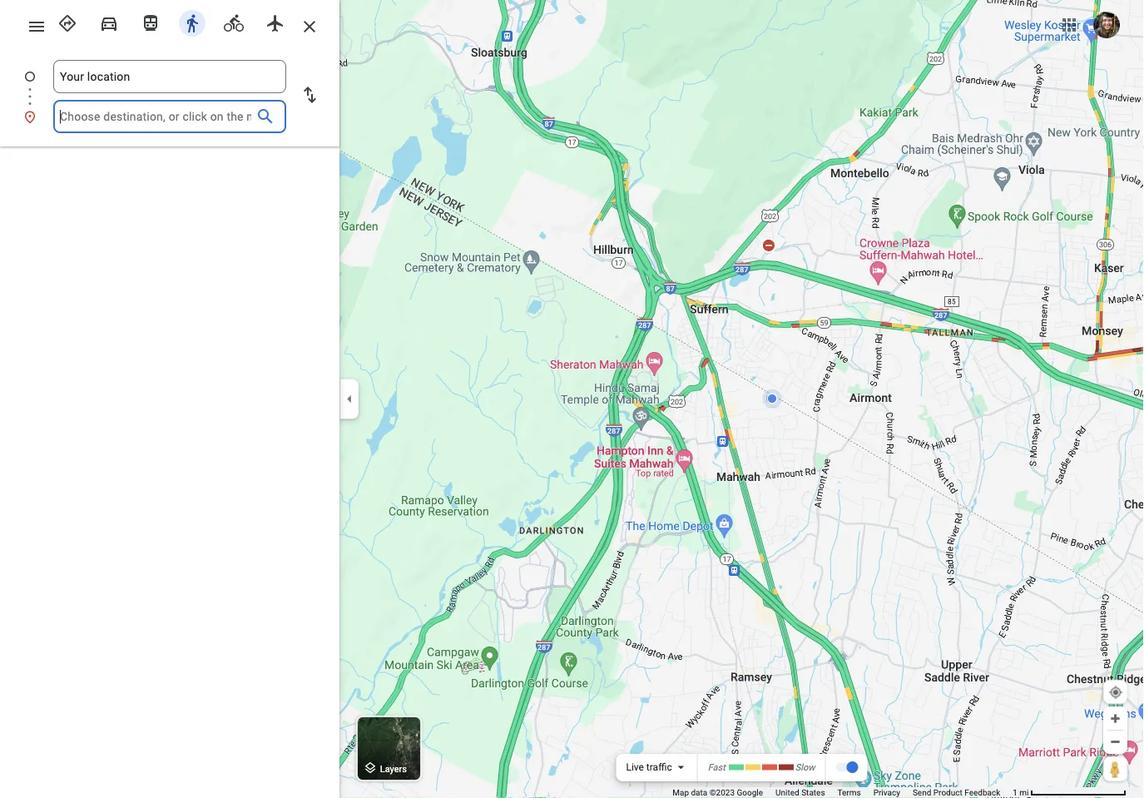 Task type: locate. For each thing, give the bounding box(es) containing it.
none field the starting point your location
[[60, 60, 280, 93]]

list
[[0, 60, 340, 133]]

map data ©2023 google
[[673, 788, 764, 798]]

1 vertical spatial none field
[[60, 100, 251, 133]]

none field choose destination, or click on the map...
[[60, 100, 251, 133]]

terms button
[[838, 788, 861, 798]]

feedback
[[965, 788, 1001, 798]]

1 list item from the top
[[0, 60, 340, 113]]

states
[[802, 788, 826, 798]]

0 vertical spatial none field
[[60, 60, 280, 93]]

close directions image
[[300, 17, 320, 37]]

4 none radio from the left
[[258, 7, 293, 37]]

footer inside "google maps" element
[[673, 788, 1013, 798]]

footer
[[673, 788, 1013, 798]]

none radio left driving option
[[50, 7, 85, 37]]

none field up choose destination, or click on the map... field
[[60, 60, 280, 93]]

product
[[934, 788, 963, 798]]

list item
[[0, 60, 340, 113], [0, 100, 340, 133]]

2 none field from the top
[[60, 100, 251, 133]]

reverse starting point and destination image
[[300, 85, 320, 105]]

none radio driving
[[92, 7, 127, 37]]

send product feedback
[[913, 788, 1001, 798]]

2 list item from the top
[[0, 100, 340, 133]]

1 none field from the top
[[60, 60, 280, 93]]

none radio walking
[[175, 7, 210, 37]]

list item down transit icon at left top
[[0, 60, 340, 113]]

none radio left flights option
[[216, 7, 251, 37]]

zoom out image
[[1110, 736, 1122, 748]]

2 none radio from the left
[[175, 7, 210, 37]]

none field down the starting point your location field
[[60, 100, 251, 133]]

1 horizontal spatial none radio
[[133, 7, 168, 37]]

google account: giulia masi  
(giulia.masi@adept.ai) image
[[1094, 12, 1121, 38]]

united states button
[[776, 788, 826, 798]]

None radio
[[92, 7, 127, 37], [175, 7, 210, 37], [216, 7, 251, 37], [258, 7, 293, 37]]

none radio left transit radio
[[92, 7, 127, 37]]

list item down the starting point your location field
[[0, 100, 340, 133]]

1 none radio from the left
[[92, 7, 127, 37]]

google maps element
[[0, 0, 1145, 798]]

send product feedback button
[[913, 788, 1001, 798]]

2 none radio from the left
[[133, 7, 168, 37]]

live
[[626, 762, 644, 773]]

data
[[691, 788, 708, 798]]

none radio right driving option
[[133, 7, 168, 37]]

footer containing map data ©2023 google
[[673, 788, 1013, 798]]

show street view coverage image
[[1104, 757, 1128, 782]]

1 none radio from the left
[[50, 7, 85, 37]]

transit image
[[141, 13, 161, 33]]

united
[[776, 788, 800, 798]]

None field
[[60, 60, 280, 93], [60, 100, 251, 133]]

map
[[673, 788, 689, 798]]

live traffic option
[[626, 762, 672, 773]]

none radio right transit radio
[[175, 7, 210, 37]]

list inside "google maps" element
[[0, 60, 340, 133]]

privacy button
[[874, 788, 901, 798]]

flights image
[[266, 13, 286, 33]]

1
[[1013, 788, 1018, 798]]

collapse side panel image
[[341, 390, 359, 408]]

slow
[[796, 762, 816, 773]]

none radio transit
[[133, 7, 168, 37]]

0 horizontal spatial none radio
[[50, 7, 85, 37]]

None radio
[[50, 7, 85, 37], [133, 7, 168, 37]]

none radio left close directions icon
[[258, 7, 293, 37]]

Choose destination, or click on the map... field
[[60, 107, 251, 127]]

3 none radio from the left
[[216, 7, 251, 37]]

walking image
[[182, 13, 202, 33]]

©2023
[[710, 788, 735, 798]]

cycling image
[[224, 13, 244, 33]]



Task type: describe. For each thing, give the bounding box(es) containing it.
1 mi button
[[1013, 788, 1127, 798]]

 Show traffic  checkbox
[[836, 761, 859, 774]]

fast
[[708, 762, 726, 773]]

google
[[737, 788, 764, 798]]

show your location image
[[1109, 685, 1124, 700]]

send
[[913, 788, 932, 798]]

terms
[[838, 788, 861, 798]]

live traffic
[[626, 762, 672, 773]]

privacy
[[874, 788, 901, 798]]

none radio 'best travel modes'
[[50, 7, 85, 37]]

zoom in image
[[1110, 713, 1122, 725]]

driving image
[[99, 13, 119, 33]]

mi
[[1020, 788, 1029, 798]]

none radio flights
[[258, 7, 293, 37]]


[[363, 759, 378, 777]]

traffic
[[647, 762, 672, 773]]

Starting point Your location field
[[60, 67, 280, 87]]

layers
[[380, 764, 407, 774]]

1 mi
[[1013, 788, 1029, 798]]

 layers
[[363, 759, 407, 777]]

none radio the cycling
[[216, 7, 251, 37]]

united states
[[776, 788, 826, 798]]

best travel modes image
[[57, 13, 77, 33]]



Task type: vqa. For each thing, say whether or not it's contained in the screenshot.
AN
no



